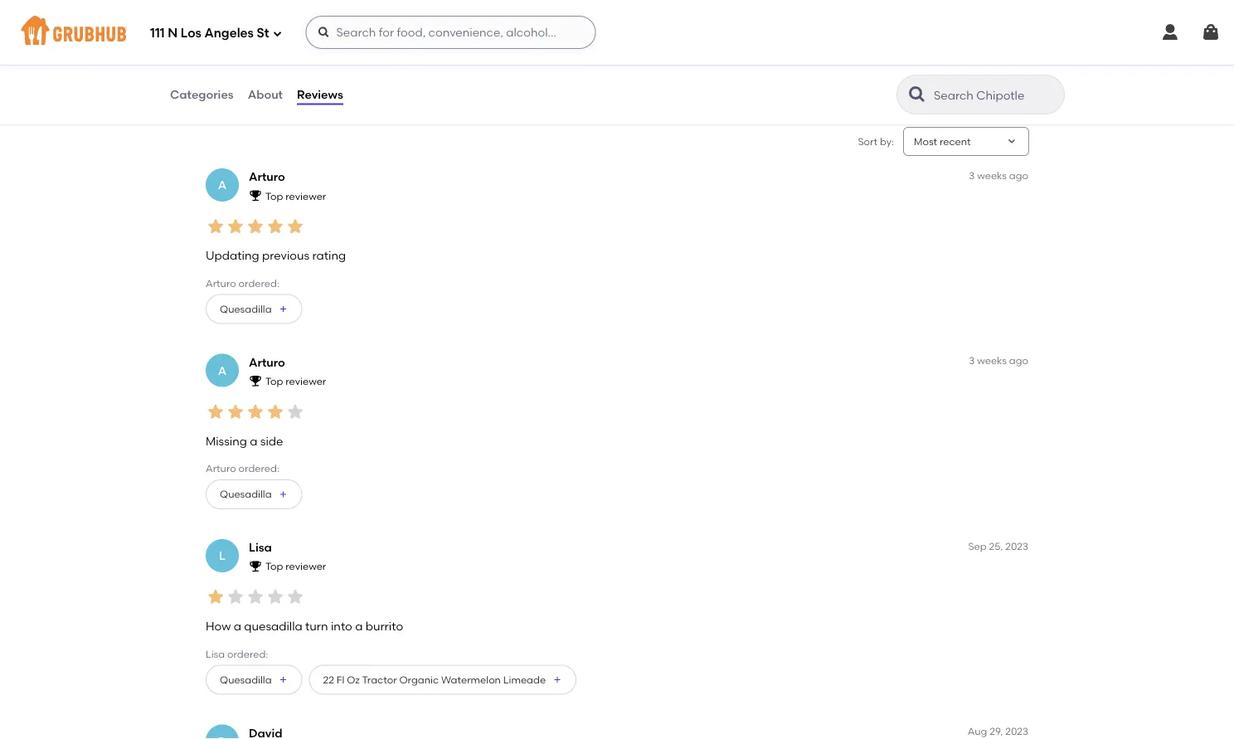 Task type: describe. For each thing, give the bounding box(es) containing it.
weeks for missing a side
[[978, 355, 1007, 367]]

updating
[[206, 249, 259, 263]]

ago for missing a side
[[1010, 355, 1029, 367]]

lisa for lisa
[[249, 541, 272, 555]]

good
[[216, 53, 243, 65]]

ago for updating previous rating
[[1010, 169, 1029, 181]]

sep 25, 2023
[[969, 540, 1029, 552]]

sort by:
[[858, 135, 894, 147]]

n
[[168, 26, 178, 41]]

tractor
[[362, 674, 397, 686]]

previous
[[262, 249, 310, 263]]

reviewer for side
[[286, 375, 326, 387]]

22 fl oz tractor organic watermelon limeade button
[[309, 665, 577, 695]]

3 for updating previous rating
[[969, 169, 975, 181]]

a for missing a side
[[218, 363, 227, 378]]

a for updating previous rating
[[218, 178, 227, 192]]

missing a side
[[206, 434, 283, 448]]

80 good food
[[216, 35, 267, 65]]

top for rating
[[266, 190, 283, 202]]

trophy icon image for missing
[[249, 374, 262, 387]]

limeade
[[503, 674, 546, 686]]

25,
[[989, 540, 1003, 552]]

sort
[[858, 135, 878, 147]]

reviewer for rating
[[286, 190, 326, 202]]

weeks for updating previous rating
[[978, 169, 1007, 181]]

side
[[260, 434, 283, 448]]

into
[[331, 619, 352, 634]]

food
[[245, 53, 267, 65]]

delivery
[[294, 70, 332, 82]]

most
[[914, 135, 938, 147]]

lisa for lisa  ordered:
[[206, 648, 225, 660]]

st
[[257, 26, 269, 41]]

los
[[181, 26, 202, 41]]

svg image
[[317, 26, 331, 39]]

reviews
[[297, 87, 343, 102]]

reviewer for quesadilla
[[286, 561, 326, 573]]

2023 for sep 25, 2023
[[1006, 540, 1029, 552]]

watermelon
[[441, 674, 501, 686]]

how
[[206, 619, 231, 634]]

111 n los angeles st
[[150, 26, 269, 41]]

trophy icon image for how
[[249, 560, 262, 573]]

plus icon image inside 22 fl oz tractor organic watermelon limeade button
[[553, 675, 563, 685]]

updating previous rating
[[206, 249, 346, 263]]

3 weeks ago for missing a side
[[969, 355, 1029, 367]]

sep
[[969, 540, 987, 552]]

arturo up updating previous rating
[[249, 170, 285, 184]]

order
[[373, 70, 399, 82]]

quesadilla for updating
[[220, 303, 272, 315]]

quesadilla button for a
[[206, 480, 303, 510]]

plus icon image down side
[[278, 490, 288, 500]]

80
[[216, 35, 230, 49]]

arturo ordered: for missing
[[206, 462, 280, 474]]

2 horizontal spatial a
[[355, 619, 363, 634]]

plus icon image down 'previous'
[[278, 304, 288, 314]]

Search Chipotle search field
[[933, 87, 1060, 103]]

oz
[[347, 674, 360, 686]]

top for quesadilla
[[266, 561, 283, 573]]

0 horizontal spatial svg image
[[273, 29, 283, 39]]

arturo up side
[[249, 355, 285, 369]]

78
[[373, 35, 386, 49]]

top for side
[[266, 375, 283, 387]]



Task type: vqa. For each thing, say whether or not it's contained in the screenshot.
3 Weeks Ago to the bottom
yes



Task type: locate. For each thing, give the bounding box(es) containing it.
about
[[248, 87, 283, 102]]

0 vertical spatial a
[[218, 178, 227, 192]]

1 horizontal spatial a
[[250, 434, 258, 448]]

lisa down how
[[206, 648, 225, 660]]

trophy icon image up missing a side
[[249, 374, 262, 387]]

a up updating
[[218, 178, 227, 192]]

2023 right 25, at the right bottom of the page
[[1006, 540, 1029, 552]]

1 2023 from the top
[[1006, 540, 1029, 552]]

0 vertical spatial 2023
[[1006, 540, 1029, 552]]

0 vertical spatial arturo ordered:
[[206, 277, 280, 289]]

2 3 from the top
[[969, 355, 975, 367]]

3 weeks ago
[[969, 169, 1029, 181], [969, 355, 1029, 367]]

111
[[150, 26, 165, 41]]

ordered: down updating previous rating
[[239, 277, 280, 289]]

arturo down updating
[[206, 277, 236, 289]]

a
[[218, 178, 227, 192], [218, 363, 227, 378]]

0 vertical spatial 3
[[969, 169, 975, 181]]

1 vertical spatial 3 weeks ago
[[969, 355, 1029, 367]]

ordered: for updating
[[239, 277, 280, 289]]

trophy icon image right l
[[249, 560, 262, 573]]

about button
[[247, 65, 284, 124]]

1 3 weeks ago from the top
[[969, 169, 1029, 181]]

angeles
[[204, 26, 254, 41]]

trophy icon image for updating
[[249, 189, 262, 202]]

Search for food, convenience, alcohol... search field
[[306, 16, 596, 49]]

0 vertical spatial top
[[266, 190, 283, 202]]

2 vertical spatial top reviewer
[[266, 561, 326, 573]]

0 horizontal spatial a
[[234, 619, 241, 634]]

1 vertical spatial top reviewer
[[266, 375, 326, 387]]

1 vertical spatial a
[[218, 363, 227, 378]]

1 reviewer from the top
[[286, 190, 326, 202]]

top reviewer for quesadilla
[[266, 561, 326, 573]]

2 quesadilla button from the top
[[206, 480, 303, 510]]

0 vertical spatial top reviewer
[[266, 190, 326, 202]]

top up side
[[266, 375, 283, 387]]

trophy icon image
[[249, 189, 262, 202], [249, 374, 262, 387], [249, 560, 262, 573]]

1 vertical spatial trophy icon image
[[249, 374, 262, 387]]

aug
[[968, 726, 988, 738]]

1 horizontal spatial lisa
[[249, 541, 272, 555]]

ordered: down quesadilla
[[227, 648, 268, 660]]

0 horizontal spatial lisa
[[206, 648, 225, 660]]

l
[[219, 549, 226, 563]]

lisa right l
[[249, 541, 272, 555]]

top reviewer up how a quesadilla turn into a burrito
[[266, 561, 326, 573]]

2 ago from the top
[[1010, 355, 1029, 367]]

quesadilla down updating
[[220, 303, 272, 315]]

1 vertical spatial ago
[[1010, 355, 1029, 367]]

1 horizontal spatial svg image
[[1161, 22, 1181, 42]]

0 vertical spatial weeks
[[978, 169, 1007, 181]]

a right into
[[355, 619, 363, 634]]

0 vertical spatial reviewer
[[286, 190, 326, 202]]

how a quesadilla turn into a burrito
[[206, 619, 403, 634]]

2 top reviewer from the top
[[266, 375, 326, 387]]

2 weeks from the top
[[978, 355, 1007, 367]]

1 vertical spatial reviewer
[[286, 375, 326, 387]]

svg image
[[1161, 22, 1181, 42], [1201, 22, 1221, 42], [273, 29, 283, 39]]

quesadilla button down lisa  ordered: at the left of page
[[206, 665, 303, 695]]

correct
[[373, 53, 410, 65]]

1 vertical spatial quesadilla button
[[206, 480, 303, 510]]

3 quesadilla button from the top
[[206, 665, 303, 695]]

1 weeks from the top
[[978, 169, 1007, 181]]

on
[[294, 53, 309, 65]]

quesadilla
[[244, 619, 303, 634]]

arturo ordered: down updating
[[206, 277, 280, 289]]

rating
[[312, 249, 346, 263]]

search icon image
[[908, 85, 928, 105]]

most recent
[[914, 135, 971, 147]]

lisa  ordered:
[[206, 648, 268, 660]]

1 vertical spatial ordered:
[[239, 462, 280, 474]]

ago
[[1010, 169, 1029, 181], [1010, 355, 1029, 367]]

Sort by: field
[[914, 134, 971, 149]]

top
[[266, 190, 283, 202], [266, 375, 283, 387], [266, 561, 283, 573]]

turn
[[305, 619, 328, 634]]

quesadilla down lisa  ordered: at the left of page
[[220, 674, 272, 686]]

arturo ordered: down missing a side
[[206, 462, 280, 474]]

arturo down missing at the bottom
[[206, 462, 236, 474]]

3 weeks ago for updating previous rating
[[969, 169, 1029, 181]]

1 quesadilla from the top
[[220, 303, 272, 315]]

quesadilla
[[220, 303, 272, 315], [220, 488, 272, 500], [220, 674, 272, 686]]

0 vertical spatial quesadilla
[[220, 303, 272, 315]]

top reviewer for rating
[[266, 190, 326, 202]]

2 vertical spatial quesadilla button
[[206, 665, 303, 695]]

2023 right '29,'
[[1006, 726, 1029, 738]]

top reviewer for side
[[266, 375, 326, 387]]

top right l
[[266, 561, 283, 573]]

1 arturo ordered: from the top
[[206, 277, 280, 289]]

quesadilla button down missing a side
[[206, 480, 303, 510]]

1 vertical spatial quesadilla
[[220, 488, 272, 500]]

1 3 from the top
[[969, 169, 975, 181]]

22
[[323, 674, 334, 686]]

3 quesadilla from the top
[[220, 674, 272, 686]]

lisa
[[249, 541, 272, 555], [206, 648, 225, 660]]

2 quesadilla from the top
[[220, 488, 272, 500]]

1 trophy icon image from the top
[[249, 189, 262, 202]]

93
[[294, 35, 308, 49]]

recent
[[940, 135, 971, 147]]

a right how
[[234, 619, 241, 634]]

0 vertical spatial ago
[[1010, 169, 1029, 181]]

1 vertical spatial 3
[[969, 355, 975, 367]]

2 horizontal spatial svg image
[[1201, 22, 1221, 42]]

1 ago from the top
[[1010, 169, 1029, 181]]

a for missing
[[250, 434, 258, 448]]

by:
[[880, 135, 894, 147]]

burrito
[[366, 619, 403, 634]]

organic
[[400, 674, 439, 686]]

top up updating previous rating
[[266, 190, 283, 202]]

78 correct order
[[373, 35, 410, 82]]

top reviewer
[[266, 190, 326, 202], [266, 375, 326, 387], [266, 561, 326, 573]]

a for how
[[234, 619, 241, 634]]

a
[[250, 434, 258, 448], [234, 619, 241, 634], [355, 619, 363, 634]]

3 trophy icon image from the top
[[249, 560, 262, 573]]

1 vertical spatial 2023
[[1006, 726, 1029, 738]]

3 for missing a side
[[969, 355, 975, 367]]

top reviewer up side
[[266, 375, 326, 387]]

ordered:
[[239, 277, 280, 289], [239, 462, 280, 474], [227, 648, 268, 660]]

arturo
[[249, 170, 285, 184], [206, 277, 236, 289], [249, 355, 285, 369], [206, 462, 236, 474]]

main navigation navigation
[[0, 0, 1235, 65]]

a left side
[[250, 434, 258, 448]]

plus icon image left 22
[[278, 675, 288, 685]]

2 trophy icon image from the top
[[249, 374, 262, 387]]

29,
[[990, 726, 1003, 738]]

0 vertical spatial lisa
[[249, 541, 272, 555]]

2 a from the top
[[218, 363, 227, 378]]

2 top from the top
[[266, 375, 283, 387]]

3 reviewer from the top
[[286, 561, 326, 573]]

2 vertical spatial trophy icon image
[[249, 560, 262, 573]]

arturo ordered:
[[206, 277, 280, 289], [206, 462, 280, 474]]

2 2023 from the top
[[1006, 726, 1029, 738]]

arturo ordered: for updating
[[206, 277, 280, 289]]

reviews button
[[296, 65, 344, 124]]

3 top from the top
[[266, 561, 283, 573]]

1 top reviewer from the top
[[266, 190, 326, 202]]

2 arturo ordered: from the top
[[206, 462, 280, 474]]

2 vertical spatial quesadilla
[[220, 674, 272, 686]]

ordered: down side
[[239, 462, 280, 474]]

1 top from the top
[[266, 190, 283, 202]]

missing
[[206, 434, 247, 448]]

caret down icon image
[[1006, 135, 1019, 148]]

plus icon image right limeade
[[553, 675, 563, 685]]

weeks
[[978, 169, 1007, 181], [978, 355, 1007, 367]]

1 a from the top
[[218, 178, 227, 192]]

0 vertical spatial quesadilla button
[[206, 294, 303, 324]]

2023 for aug 29, 2023
[[1006, 726, 1029, 738]]

2 vertical spatial reviewer
[[286, 561, 326, 573]]

2 reviewer from the top
[[286, 375, 326, 387]]

ordered: for missing
[[239, 462, 280, 474]]

0 vertical spatial ordered:
[[239, 277, 280, 289]]

top reviewer up 'previous'
[[266, 190, 326, 202]]

1 vertical spatial lisa
[[206, 648, 225, 660]]

1 vertical spatial arturo ordered:
[[206, 462, 280, 474]]

0 vertical spatial trophy icon image
[[249, 189, 262, 202]]

quesadilla button
[[206, 294, 303, 324], [206, 480, 303, 510], [206, 665, 303, 695]]

fl
[[337, 674, 345, 686]]

plus icon image
[[278, 304, 288, 314], [278, 490, 288, 500], [278, 675, 288, 685], [553, 675, 563, 685]]

trophy icon image up updating previous rating
[[249, 189, 262, 202]]

1 quesadilla button from the top
[[206, 294, 303, 324]]

quesadilla down missing a side
[[220, 488, 272, 500]]

quesadilla button down updating
[[206, 294, 303, 324]]

1 vertical spatial top
[[266, 375, 283, 387]]

2 vertical spatial top
[[266, 561, 283, 573]]

quesadilla for missing
[[220, 488, 272, 500]]

22 fl oz tractor organic watermelon limeade
[[323, 674, 546, 686]]

a up missing at the bottom
[[218, 363, 227, 378]]

categories
[[170, 87, 234, 102]]

3
[[969, 169, 975, 181], [969, 355, 975, 367]]

2023
[[1006, 540, 1029, 552], [1006, 726, 1029, 738]]

star icon image
[[206, 216, 226, 236], [226, 216, 246, 236], [246, 216, 266, 236], [266, 216, 285, 236], [285, 216, 305, 236], [206, 402, 226, 422], [226, 402, 246, 422], [246, 402, 266, 422], [266, 402, 285, 422], [285, 402, 305, 422], [206, 587, 226, 607], [226, 587, 246, 607], [246, 587, 266, 607], [266, 587, 285, 607], [285, 587, 305, 607]]

2 vertical spatial ordered:
[[227, 648, 268, 660]]

93 on time delivery
[[294, 35, 333, 82]]

3 top reviewer from the top
[[266, 561, 326, 573]]

categories button
[[169, 65, 235, 124]]

aug 29, 2023
[[968, 726, 1029, 738]]

time
[[311, 53, 333, 65]]

1 vertical spatial weeks
[[978, 355, 1007, 367]]

2 3 weeks ago from the top
[[969, 355, 1029, 367]]

quesadilla button for previous
[[206, 294, 303, 324]]

reviewer
[[286, 190, 326, 202], [286, 375, 326, 387], [286, 561, 326, 573]]

0 vertical spatial 3 weeks ago
[[969, 169, 1029, 181]]

ordered: for how
[[227, 648, 268, 660]]



